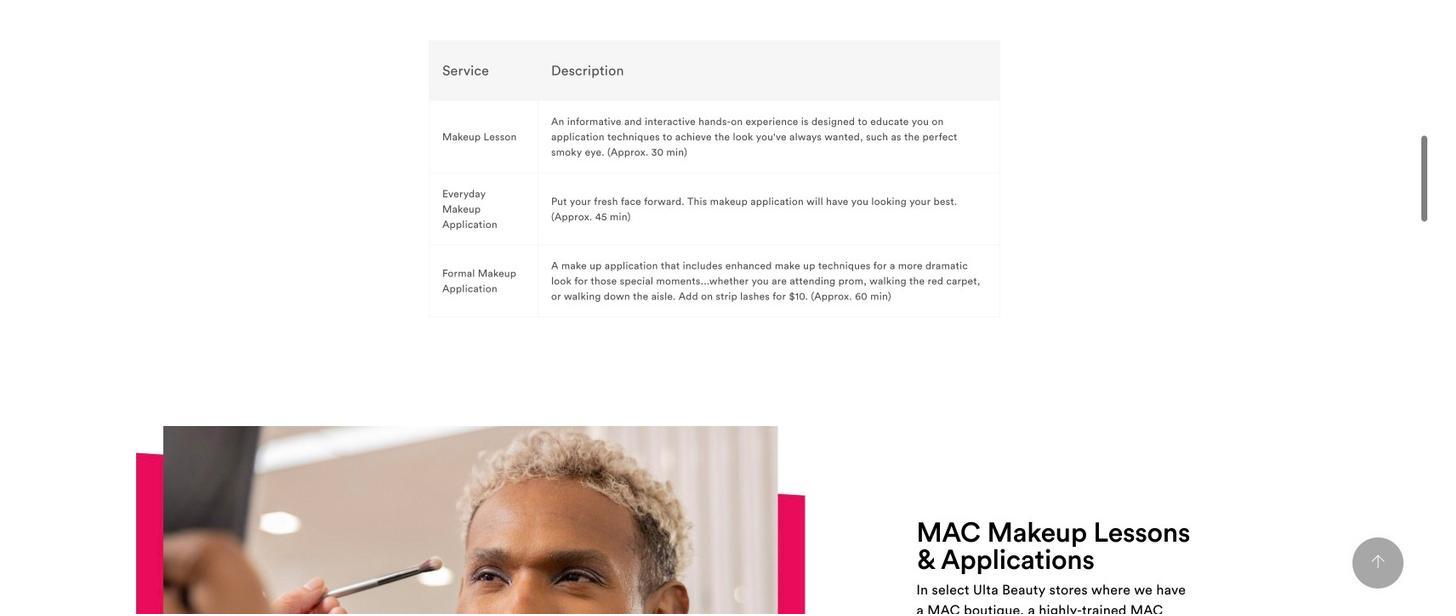 Task type: vqa. For each thing, say whether or not it's contained in the screenshot.
back to top ICON at the right
yes



Task type: describe. For each thing, give the bounding box(es) containing it.
back to top image
[[1371, 555, 1385, 569]]



